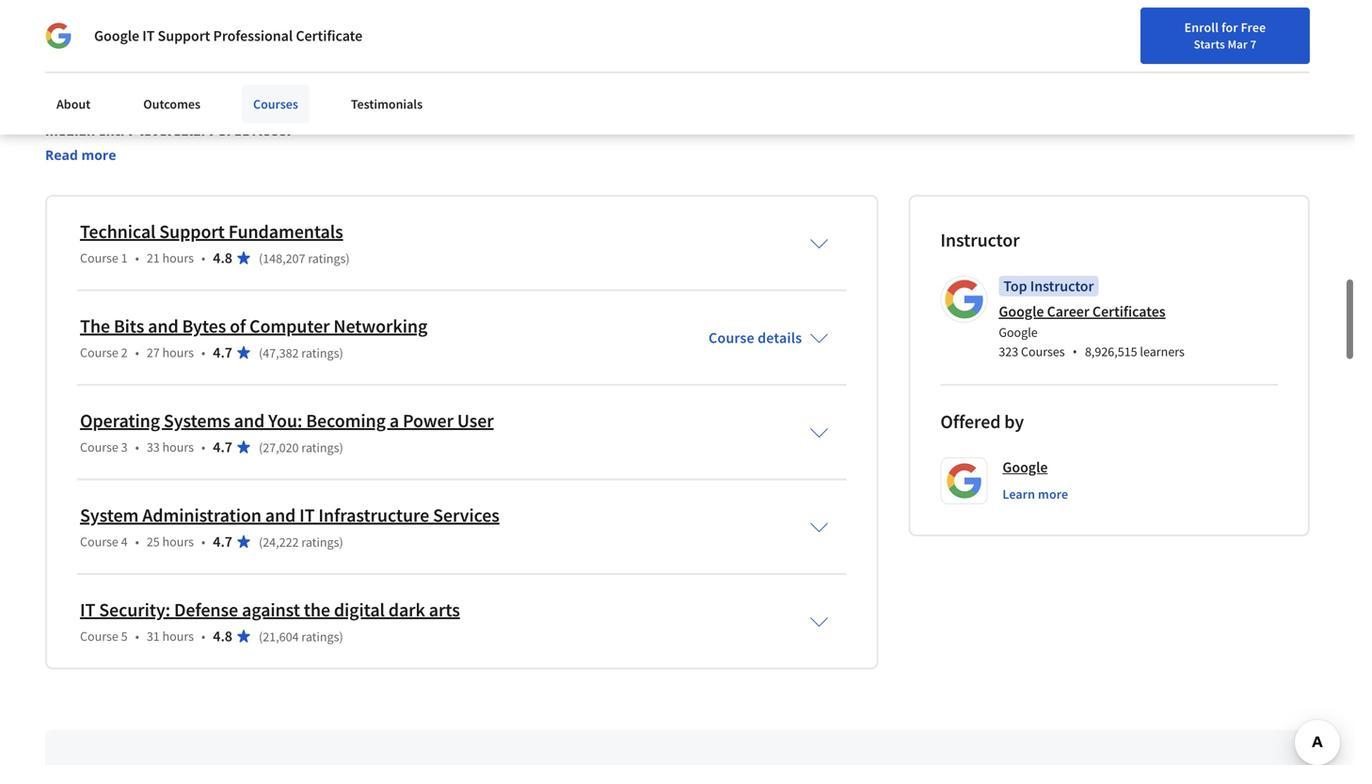 Task type: locate. For each thing, give the bounding box(es) containing it.
27
[[147, 344, 160, 361]]

ratings for becoming
[[302, 439, 339, 456]]

for inside "prepare for a career in the high-growth field of it, no experience or degree required. get professional training designed by google and get on the fast-track to a competitively paid job."
[[98, 76, 115, 95]]

4.7 for systems
[[213, 438, 233, 457]]

and left you:
[[234, 409, 265, 433]]

course inside dropdown button
[[709, 329, 755, 347]]

job.
[[412, 99, 436, 118]]

career for google
[[1048, 302, 1090, 321]]

21
[[147, 250, 160, 267]]

more inside google learn more
[[1039, 486, 1069, 503]]

1 horizontal spatial career
[[1168, 22, 1204, 39]]

the
[[186, 76, 207, 95], [181, 99, 201, 118], [304, 599, 330, 622]]

• right 1
[[135, 250, 139, 267]]

course 2 • 27 hours •
[[80, 344, 206, 361]]

0 horizontal spatial instructor
[[941, 229, 1020, 252]]

the left high-
[[186, 76, 207, 95]]

support up career at the top of page
[[158, 26, 210, 45]]

in
[[171, 76, 183, 95], [660, 99, 673, 118]]

0 horizontal spatial 5
[[121, 628, 128, 645]]

systems
[[164, 409, 230, 433]]

free
[[1242, 19, 1267, 36], [1320, 24, 1345, 41]]

1 vertical spatial career
[[1048, 302, 1090, 321]]

google image
[[45, 23, 72, 49]]

for right join
[[1300, 24, 1317, 41]]

0 vertical spatial career
[[1168, 22, 1204, 39]]

course left 1
[[80, 250, 118, 267]]

course left 3
[[80, 439, 118, 456]]

course details
[[709, 329, 803, 347]]

get
[[138, 99, 158, 118]]

4 hours from the top
[[162, 534, 194, 551]]

0 horizontal spatial free
[[1242, 19, 1267, 36]]

career inside top instructor google career certificates google 323 courses • 8,926,515 learners
[[1048, 302, 1090, 321]]

course left the 4
[[80, 534, 118, 551]]

for for prepare
[[98, 76, 115, 95]]

1 horizontal spatial more
[[1039, 486, 1069, 503]]

course for system administration and it infrastructure services
[[80, 534, 118, 551]]

hours right 27
[[162, 344, 194, 361]]

4.8 for fundamentals
[[213, 249, 233, 268]]

in inside there are over 520,000 open jobs in it support with a median entry-level salary of $57,000.¹
[[660, 99, 673, 118]]

25
[[147, 534, 160, 551]]

) down becoming
[[339, 439, 343, 456]]

services
[[433, 504, 500, 528]]

5
[[325, 19, 338, 52], [121, 628, 128, 645]]

instructor
[[941, 229, 1020, 252], [1031, 277, 1095, 296]]

2 vertical spatial 4.7
[[213, 533, 233, 552]]

career up 8,926,515
[[1048, 302, 1090, 321]]

0 horizontal spatial career
[[1048, 302, 1090, 321]]

field
[[290, 76, 318, 95]]

4.7 down bytes
[[213, 343, 233, 362]]

( down 'it security: defense against the digital dark arts' link
[[259, 629, 263, 646]]

it up ( 24,222 ratings )
[[300, 504, 315, 528]]

1 horizontal spatial courses
[[1022, 343, 1066, 360]]

323
[[999, 343, 1019, 360]]

1 vertical spatial 4.7
[[213, 438, 233, 457]]

by down prepare
[[45, 99, 61, 118]]

2 vertical spatial the
[[304, 599, 330, 622]]

of right bytes
[[230, 315, 246, 338]]

1 vertical spatial 5
[[121, 628, 128, 645]]

and up entry-
[[111, 99, 135, 118]]

certificates
[[1093, 302, 1166, 321]]

and inside "prepare for a career in the high-growth field of it, no experience or degree required. get professional training designed by google and get on the fast-track to a competitively paid job."
[[111, 99, 135, 118]]

for for join
[[1300, 24, 1317, 41]]

4.7
[[213, 343, 233, 362], [213, 438, 233, 457], [213, 533, 233, 552]]

by right offered
[[1005, 410, 1025, 434]]

0 vertical spatial more
[[81, 146, 116, 164]]

ratings for of
[[302, 345, 339, 362]]

4.8
[[213, 249, 233, 268], [213, 627, 233, 646]]

hours for bits
[[162, 344, 194, 361]]

( for bytes
[[259, 345, 263, 362]]

for inside enroll for free starts mar 7
[[1222, 19, 1239, 36]]

the right on
[[181, 99, 201, 118]]

course for technical support fundamentals
[[80, 250, 118, 267]]

• left 8,926,515
[[1073, 343, 1078, 361]]

mar
[[1228, 37, 1249, 52]]

$57,000.¹
[[235, 122, 297, 140]]

security:
[[99, 599, 171, 622]]

3 ( from the top
[[259, 439, 263, 456]]

ratings down becoming
[[302, 439, 339, 456]]

against
[[242, 599, 300, 622]]

2 ( from the top
[[259, 345, 263, 362]]

learn more button
[[1003, 485, 1069, 504]]

2 4.7 from the top
[[213, 438, 233, 457]]

the up ( 21,604 ratings )
[[304, 599, 330, 622]]

instructor up "google career certificates" link
[[1031, 277, 1095, 296]]

( down system administration and it infrastructure services
[[259, 534, 263, 551]]

hours right 31
[[162, 628, 194, 645]]

a right with
[[781, 99, 789, 118]]

for up 'mar'
[[1222, 19, 1239, 36]]

it security: defense against the digital dark arts link
[[80, 599, 460, 622]]

required.
[[508, 76, 565, 95]]

instructor up top
[[941, 229, 1020, 252]]

1 vertical spatial by
[[1005, 410, 1025, 434]]

hours right 25
[[162, 534, 194, 551]]

level
[[139, 122, 171, 140]]

hours right 33
[[162, 439, 194, 456]]

career right new
[[1168, 22, 1204, 39]]

4.8 for defense
[[213, 627, 233, 646]]

0 vertical spatial of
[[321, 76, 334, 95]]

and
[[111, 99, 135, 118], [148, 315, 179, 338], [234, 409, 265, 433], [265, 504, 296, 528]]

career
[[1168, 22, 1204, 39], [1048, 302, 1090, 321]]

and for systems
[[234, 409, 265, 433]]

free up 7
[[1242, 19, 1267, 36]]

47,382
[[263, 345, 299, 362]]

read more
[[45, 146, 116, 164]]

0 horizontal spatial for
[[98, 76, 115, 95]]

(
[[259, 250, 263, 267], [259, 345, 263, 362], [259, 439, 263, 456], [259, 534, 263, 551], [259, 629, 263, 646]]

computer
[[250, 315, 330, 338]]

free right join
[[1320, 24, 1345, 41]]

4.7 for bits
[[213, 343, 233, 362]]

bits
[[114, 315, 144, 338]]

professional up career at the top of page
[[45, 19, 184, 52]]

31
[[147, 628, 160, 645]]

2 horizontal spatial for
[[1300, 24, 1317, 41]]

1 horizontal spatial free
[[1320, 24, 1345, 41]]

more right learn
[[1039, 486, 1069, 503]]

in up outcomes
[[171, 76, 183, 95]]

4.7 down administration
[[213, 533, 233, 552]]

0 horizontal spatial in
[[171, 76, 183, 95]]

by
[[45, 99, 61, 118], [1005, 410, 1025, 434]]

median
[[45, 122, 95, 140]]

of down fast- at the left top
[[218, 122, 232, 140]]

technical support fundamentals
[[80, 220, 343, 244]]

log in link
[[1213, 19, 1266, 41]]

hours for support
[[162, 250, 194, 267]]

google it support professional certificate
[[94, 26, 363, 45]]

courses link
[[242, 85, 310, 123]]

1 vertical spatial in
[[660, 99, 673, 118]]

1 vertical spatial instructor
[[1031, 277, 1095, 296]]

free inside enroll for free starts mar 7
[[1242, 19, 1267, 36]]

None search field
[[269, 12, 579, 49]]

and up 27
[[148, 315, 179, 338]]

a
[[118, 76, 126, 95], [282, 99, 290, 118], [781, 99, 789, 118], [390, 409, 399, 433]]

0 horizontal spatial more
[[81, 146, 116, 164]]

( for you:
[[259, 439, 263, 456]]

enroll
[[1185, 19, 1220, 36]]

support up 21 on the top left of page
[[159, 220, 225, 244]]

in inside "prepare for a career in the high-growth field of it, no experience or degree required. get professional training designed by google and get on the fast-track to a competitively paid job."
[[171, 76, 183, 95]]

0 vertical spatial by
[[45, 99, 61, 118]]

jobs
[[630, 99, 657, 118]]

in right jobs
[[660, 99, 673, 118]]

) down infrastructure
[[339, 534, 343, 551]]

4 ( from the top
[[259, 534, 263, 551]]

course left "details"
[[709, 329, 755, 347]]

hours
[[162, 250, 194, 267], [162, 344, 194, 361], [162, 439, 194, 456], [162, 534, 194, 551], [162, 628, 194, 645]]

courses down growth
[[253, 96, 298, 113]]

experience
[[373, 76, 442, 95]]

bytes
[[182, 315, 226, 338]]

a left power
[[390, 409, 399, 433]]

( for against
[[259, 629, 263, 646]]

courses right 323
[[1022, 343, 1066, 360]]

ratings right '47,382'
[[302, 345, 339, 362]]

course left 2
[[80, 344, 118, 361]]

)
[[346, 250, 350, 267], [339, 345, 343, 362], [339, 439, 343, 456], [339, 534, 343, 551], [339, 629, 343, 646]]

technical
[[80, 220, 156, 244]]

3 4.7 from the top
[[213, 533, 233, 552]]

support
[[158, 26, 210, 45], [159, 220, 225, 244]]

opens in a new tab image
[[439, 425, 455, 440]]

3 hours from the top
[[162, 439, 194, 456]]

networking
[[334, 315, 428, 338]]

ratings for the
[[302, 629, 339, 646]]

instructor inside top instructor google career certificates google 323 courses • 8,926,515 learners
[[1031, 277, 1095, 296]]

5 hours from the top
[[162, 628, 194, 645]]

free for join for free
[[1320, 24, 1345, 41]]

1 vertical spatial support
[[159, 220, 225, 244]]

of inside there are over 520,000 open jobs in it support with a median entry-level salary of $57,000.¹
[[218, 122, 232, 140]]

google up learn
[[1003, 458, 1048, 477]]

0 horizontal spatial by
[[45, 99, 61, 118]]

5 right -
[[325, 19, 338, 52]]

4.7 down the systems in the left of the page
[[213, 438, 233, 457]]

outcomes link
[[132, 85, 212, 123]]

google right google image
[[94, 26, 139, 45]]

ratings right 24,222
[[302, 534, 339, 551]]

5 down security:
[[121, 628, 128, 645]]

course
[[80, 250, 118, 267], [709, 329, 755, 347], [80, 344, 118, 361], [80, 439, 118, 456], [80, 534, 118, 551], [80, 628, 118, 645]]

hours for security:
[[162, 628, 194, 645]]

( 24,222 ratings )
[[259, 534, 343, 551]]

) for computer
[[339, 345, 343, 362]]

about link
[[45, 85, 102, 123]]

outcomes
[[143, 96, 201, 113]]

( down fundamentals
[[259, 250, 263, 267]]

course for it security: defense against the digital dark arts
[[80, 628, 118, 645]]

1 hours from the top
[[162, 250, 194, 267]]

) down the networking
[[339, 345, 343, 362]]

course for the bits and bytes of computer networking
[[80, 344, 118, 361]]

1 4.8 from the top
[[213, 249, 233, 268]]

for
[[1222, 19, 1239, 36], [1300, 24, 1317, 41], [98, 76, 115, 95]]

0 vertical spatial in
[[171, 76, 183, 95]]

5 ( from the top
[[259, 629, 263, 646]]

course for operating systems and you: becoming a power user
[[80, 439, 118, 456]]

system
[[80, 504, 139, 528]]

it down training
[[676, 99, 689, 118]]

4.8 down defense
[[213, 627, 233, 646]]

your
[[1113, 22, 1138, 39]]

) down digital
[[339, 629, 343, 646]]

1 vertical spatial 4.8
[[213, 627, 233, 646]]

1 vertical spatial of
[[218, 122, 232, 140]]

( 148,207 ratings )
[[259, 250, 350, 267]]

0 vertical spatial 4.7
[[213, 343, 233, 362]]

a right to
[[282, 99, 290, 118]]

more down entry-
[[81, 146, 116, 164]]

• right 2
[[135, 344, 139, 361]]

1 4.7 from the top
[[213, 343, 233, 362]]

4
[[121, 534, 128, 551]]

2 hours from the top
[[162, 344, 194, 361]]

1
[[121, 250, 128, 267]]

1 horizontal spatial instructor
[[1031, 277, 1095, 296]]

1 horizontal spatial 5
[[325, 19, 338, 52]]

ratings for infrastructure
[[302, 534, 339, 551]]

( down operating systems and you: becoming a power user at the left of page
[[259, 439, 263, 456]]

professional up growth
[[213, 26, 293, 45]]

2 4.8 from the top
[[213, 627, 233, 646]]

for right prepare
[[98, 76, 115, 95]]

for for enroll
[[1222, 19, 1239, 36]]

0 vertical spatial courses
[[253, 96, 298, 113]]

learners
[[1141, 343, 1185, 360]]

certificate up it,
[[296, 26, 363, 45]]

google up median
[[64, 99, 108, 118]]

4.8 down technical support fundamentals at the top of the page
[[213, 249, 233, 268]]

0 vertical spatial 4.8
[[213, 249, 233, 268]]

0 vertical spatial instructor
[[941, 229, 1020, 252]]

course down security:
[[80, 628, 118, 645]]

it inside there are over 520,000 open jobs in it support with a median entry-level salary of $57,000.¹
[[676, 99, 689, 118]]

the bits and bytes of computer networking link
[[80, 315, 428, 338]]

hours right 21 on the top left of page
[[162, 250, 194, 267]]

ratings right the 21,604
[[302, 629, 339, 646]]

1 vertical spatial more
[[1039, 486, 1069, 503]]

certificate
[[190, 19, 306, 52], [296, 26, 363, 45]]

1 horizontal spatial for
[[1222, 19, 1239, 36]]

and for administration
[[265, 504, 296, 528]]

1 vertical spatial courses
[[1022, 343, 1066, 360]]

0 horizontal spatial courses
[[253, 96, 298, 113]]

8,926,515
[[1086, 343, 1138, 360]]

( down the bits and bytes of computer networking 'link' on the left of the page
[[259, 345, 263, 362]]

1 horizontal spatial in
[[660, 99, 673, 118]]

and up 24,222
[[265, 504, 296, 528]]

27,020
[[263, 439, 299, 456]]

more
[[81, 146, 116, 164], [1039, 486, 1069, 503]]

it left security:
[[80, 599, 95, 622]]

of left it,
[[321, 76, 334, 95]]



Task type: describe. For each thing, give the bounding box(es) containing it.
148,207
[[263, 250, 306, 267]]

details
[[758, 329, 803, 347]]

offered
[[941, 410, 1001, 434]]

courses inside 'link'
[[253, 96, 298, 113]]

designed
[[726, 76, 783, 95]]

hours for systems
[[162, 439, 194, 456]]

administration
[[142, 504, 262, 528]]

it,
[[337, 76, 351, 95]]

professional
[[593, 76, 670, 95]]

with
[[748, 99, 778, 118]]

google link
[[1003, 458, 1048, 478]]

learn
[[1003, 486, 1036, 503]]

google inside "prepare for a career in the high-growth field of it, no experience or degree required. get professional training designed by google and get on the fast-track to a competitively paid job."
[[64, 99, 108, 118]]

log in
[[1223, 22, 1256, 39]]

becoming
[[306, 409, 386, 433]]

are
[[480, 99, 502, 118]]

of inside "prepare for a career in the high-growth field of it, no experience or degree required. get professional training designed by google and get on the fast-track to a competitively paid job."
[[321, 76, 334, 95]]

21,604
[[263, 629, 299, 646]]

google down top
[[999, 302, 1045, 321]]

power
[[403, 409, 454, 433]]

degree
[[461, 76, 505, 95]]

user
[[457, 409, 494, 433]]

) for services
[[339, 534, 343, 551]]

) right 148,207
[[346, 250, 350, 267]]

offered by
[[941, 410, 1025, 434]]

free for enroll for free starts mar 7
[[1242, 19, 1267, 36]]

enroll for free starts mar 7
[[1185, 19, 1267, 52]]

( 27,020 ratings )
[[259, 439, 343, 456]]

career for new
[[1168, 22, 1204, 39]]

starts
[[1195, 37, 1226, 52]]

( 47,382 ratings )
[[259, 345, 343, 362]]

the
[[80, 315, 110, 338]]

growth
[[243, 76, 287, 95]]

24,222
[[263, 534, 299, 551]]

system administration and it infrastructure services link
[[80, 504, 500, 528]]

2
[[121, 344, 128, 361]]

and for bits
[[148, 315, 179, 338]]

in
[[1245, 22, 1256, 39]]

there are over 520,000 open jobs in it support with a median entry-level salary of $57,000.¹
[[45, 99, 792, 140]]

by inside "prepare for a career in the high-growth field of it, no experience or degree required. get professional training designed by google and get on the fast-track to a competitively paid job."
[[45, 99, 61, 118]]

0 vertical spatial support
[[158, 26, 210, 45]]

support
[[692, 99, 745, 118]]

1 vertical spatial the
[[181, 99, 201, 118]]

it security: defense against the digital dark arts
[[80, 599, 460, 622]]

• inside top instructor google career certificates google 323 courses • 8,926,515 learners
[[1073, 343, 1078, 361]]

read more button
[[45, 145, 116, 165]]

salary
[[174, 122, 215, 140]]

• right the 4
[[135, 534, 139, 551]]

digital
[[334, 599, 385, 622]]

( for it
[[259, 534, 263, 551]]

more inside button
[[81, 146, 116, 164]]

system administration and it infrastructure services
[[80, 504, 500, 528]]

• down bytes
[[202, 344, 206, 361]]

1 horizontal spatial professional
[[213, 26, 293, 45]]

join for free
[[1272, 24, 1345, 41]]

track
[[231, 99, 263, 118]]

testimonials
[[351, 96, 423, 113]]

paid
[[381, 99, 409, 118]]

competitively
[[293, 99, 378, 118]]

4.7 for administration
[[213, 533, 233, 552]]

) for a
[[339, 439, 343, 456]]

about
[[56, 96, 91, 113]]

0 vertical spatial 5
[[325, 19, 338, 52]]

fast-
[[204, 99, 231, 118]]

or
[[445, 76, 458, 95]]

0 horizontal spatial professional
[[45, 19, 184, 52]]

you:
[[268, 409, 303, 433]]

2 vertical spatial of
[[230, 315, 246, 338]]

• down the systems in the left of the page
[[202, 439, 206, 456]]

ratings right 148,207
[[308, 250, 346, 267]]

join for free link
[[1267, 15, 1350, 50]]

• right 3
[[135, 439, 139, 456]]

to
[[266, 99, 279, 118]]

google learn more
[[1003, 458, 1069, 503]]

new
[[1140, 22, 1165, 39]]

a left career at the top of page
[[118, 76, 126, 95]]

series
[[423, 19, 489, 52]]

33
[[147, 439, 160, 456]]

course 5 • 31 hours •
[[80, 628, 206, 645]]

520,000
[[538, 99, 590, 118]]

join
[[1272, 24, 1298, 41]]

3
[[121, 439, 128, 456]]

arts
[[429, 599, 460, 622]]

a inside there are over 520,000 open jobs in it support with a median entry-level salary of $57,000.¹
[[781, 99, 789, 118]]

0 vertical spatial the
[[186, 76, 207, 95]]

opens in a new tab image
[[373, 282, 388, 297]]

courses inside top instructor google career certificates google 323 courses • 8,926,515 learners
[[1022, 343, 1066, 360]]

entry-
[[98, 122, 139, 140]]

dark
[[389, 599, 425, 622]]

• down defense
[[202, 628, 206, 645]]

no
[[354, 76, 370, 95]]

fundamentals
[[229, 220, 343, 244]]

find your new career
[[1086, 22, 1204, 39]]

get
[[568, 76, 590, 95]]

course 4 • 25 hours •
[[80, 534, 206, 551]]

-
[[311, 19, 320, 52]]

) for digital
[[339, 629, 343, 646]]

7
[[1251, 37, 1257, 52]]

testimonials link
[[340, 85, 434, 123]]

google inside google learn more
[[1003, 458, 1048, 477]]

certificate up growth
[[190, 19, 306, 52]]

1 horizontal spatial by
[[1005, 410, 1025, 434]]

course 1 • 21 hours •
[[80, 250, 206, 267]]

log
[[1223, 22, 1243, 39]]

• down the technical support fundamentals link
[[202, 250, 206, 267]]

high-
[[210, 76, 243, 95]]

it up career at the top of page
[[142, 26, 155, 45]]

defense
[[174, 599, 238, 622]]

operating
[[80, 409, 160, 433]]

hours for administration
[[162, 534, 194, 551]]

operating systems and you: becoming a power user link
[[80, 409, 494, 433]]

on
[[161, 99, 177, 118]]

coursera image
[[23, 15, 142, 45]]

professional certificate - 5 course series
[[45, 19, 489, 52]]

technical support fundamentals link
[[80, 220, 343, 244]]

google career certificates image
[[944, 279, 985, 320]]

• left 31
[[135, 628, 139, 645]]

google up 323
[[999, 324, 1038, 341]]

there
[[439, 99, 477, 118]]

1 ( from the top
[[259, 250, 263, 267]]

• down administration
[[202, 534, 206, 551]]



Task type: vqa. For each thing, say whether or not it's contained in the screenshot.
career
yes



